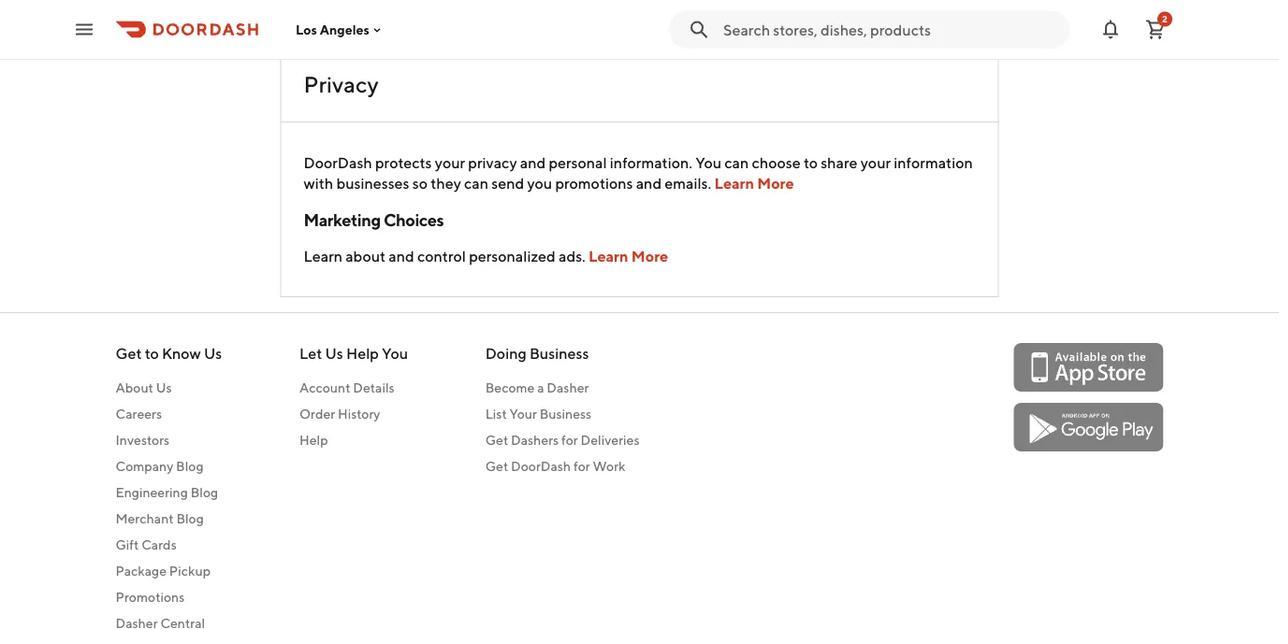 Task type: locate. For each thing, give the bounding box(es) containing it.
to left share
[[804, 154, 818, 172]]

1 vertical spatial you
[[382, 345, 408, 363]]

get to know us
[[116, 345, 222, 363]]

can
[[724, 154, 749, 172], [464, 175, 488, 192]]

0 horizontal spatial your
[[435, 154, 465, 172]]

choices
[[384, 210, 444, 230]]

business up become a dasher link
[[530, 345, 589, 363]]

learn for learn about and control personalized ads. learn more
[[304, 247, 342, 265]]

about
[[116, 380, 153, 396]]

1 vertical spatial help
[[299, 433, 328, 448]]

let
[[299, 345, 322, 363]]

0 horizontal spatial and
[[389, 247, 414, 265]]

0 vertical spatial for
[[561, 433, 578, 448]]

order history
[[299, 407, 380, 422]]

0 vertical spatial you
[[695, 154, 721, 172]]

business
[[530, 345, 589, 363], [540, 407, 592, 422]]

0 vertical spatial blog
[[176, 459, 204, 474]]

doordash down the dashers
[[511, 459, 571, 474]]

1 vertical spatial for
[[574, 459, 590, 474]]

learn more link right the ads.
[[589, 247, 668, 265]]

for down 'list your business' link
[[561, 433, 578, 448]]

get for get doordash for work
[[485, 459, 508, 474]]

details
[[353, 380, 395, 396]]

list
[[485, 407, 507, 422]]

about
[[345, 247, 386, 265]]

help link
[[299, 431, 408, 450]]

0 vertical spatial help
[[346, 345, 379, 363]]

us
[[204, 345, 222, 363], [325, 345, 343, 363], [156, 380, 172, 396]]

0 horizontal spatial learn more link
[[589, 247, 668, 265]]

help
[[346, 345, 379, 363], [299, 433, 328, 448]]

and down information.
[[636, 175, 662, 192]]

for for dashers
[[561, 433, 578, 448]]

dashers
[[511, 433, 559, 448]]

help down order at the bottom
[[299, 433, 328, 448]]

us right 'know'
[[204, 345, 222, 363]]

business down become a dasher link
[[540, 407, 592, 422]]

personal
[[549, 154, 607, 172]]

control
[[417, 247, 466, 265]]

to
[[804, 154, 818, 172], [145, 345, 159, 363]]

information
[[894, 154, 973, 172]]

1 horizontal spatial learn more link
[[714, 175, 794, 192]]

1 horizontal spatial doordash
[[511, 459, 571, 474]]

promotions
[[555, 175, 633, 192]]

you
[[527, 175, 552, 192]]

for for doordash
[[574, 459, 590, 474]]

blog down the investors link at the bottom of page
[[176, 459, 204, 474]]

promotions
[[116, 590, 185, 605]]

0 horizontal spatial us
[[156, 380, 172, 396]]

2 vertical spatial get
[[485, 459, 508, 474]]

work
[[593, 459, 626, 474]]

company blog link
[[116, 458, 222, 476]]

0 horizontal spatial can
[[464, 175, 488, 192]]

learn more link for learn about and control personalized ads.
[[589, 247, 668, 265]]

blog for engineering blog
[[191, 485, 218, 501]]

1 vertical spatial more
[[631, 247, 668, 265]]

more right the ads.
[[631, 247, 668, 265]]

2 vertical spatial blog
[[176, 511, 204, 527]]

0 vertical spatial get
[[116, 345, 142, 363]]

and
[[520, 154, 546, 172], [636, 175, 662, 192], [389, 247, 414, 265]]

1 horizontal spatial to
[[804, 154, 818, 172]]

2 horizontal spatial us
[[325, 345, 343, 363]]

us right let
[[325, 345, 343, 363]]

1 vertical spatial get
[[485, 433, 508, 448]]

your right share
[[861, 154, 891, 172]]

0 vertical spatial and
[[520, 154, 546, 172]]

help up account details link
[[346, 345, 379, 363]]

you up emails.
[[695, 154, 721, 172]]

let us help you
[[299, 345, 408, 363]]

0 vertical spatial more
[[757, 175, 794, 192]]

investors
[[116, 433, 170, 448]]

0 horizontal spatial you
[[382, 345, 408, 363]]

learn more link for doordash protects your privacy and personal information. you can choose to share your information with businesses so they can send you promotions and emails.
[[714, 175, 794, 192]]

history
[[338, 407, 380, 422]]

1 vertical spatial blog
[[191, 485, 218, 501]]

0 horizontal spatial learn
[[304, 247, 342, 265]]

us for let us help you
[[325, 345, 343, 363]]

0 vertical spatial doordash
[[304, 154, 372, 172]]

gift
[[116, 538, 139, 553]]

choose
[[752, 154, 801, 172]]

1 horizontal spatial and
[[520, 154, 546, 172]]

for
[[561, 433, 578, 448], [574, 459, 590, 474]]

1 your from the left
[[435, 154, 465, 172]]

0 vertical spatial learn more link
[[714, 175, 794, 192]]

1 horizontal spatial you
[[695, 154, 721, 172]]

learn for learn more
[[714, 175, 754, 192]]

share
[[821, 154, 858, 172]]

blog down engineering blog link
[[176, 511, 204, 527]]

can down the privacy
[[464, 175, 488, 192]]

and right about
[[389, 247, 414, 265]]

learn more link down "choose"
[[714, 175, 794, 192]]

protects
[[375, 154, 432, 172]]

for left work
[[574, 459, 590, 474]]

0 horizontal spatial doordash
[[304, 154, 372, 172]]

blog down the company blog link
[[191, 485, 218, 501]]

merchant blog
[[116, 511, 204, 527]]

get for get dashers for deliveries
[[485, 433, 508, 448]]

learn right emails.
[[714, 175, 754, 192]]

doing
[[485, 345, 527, 363]]

more down "choose"
[[757, 175, 794, 192]]

cards
[[141, 538, 177, 553]]

send
[[491, 175, 524, 192]]

0 horizontal spatial to
[[145, 345, 159, 363]]

learn right the ads.
[[589, 247, 628, 265]]

1 vertical spatial and
[[636, 175, 662, 192]]

2 horizontal spatial learn
[[714, 175, 754, 192]]

about us
[[116, 380, 172, 396]]

1 horizontal spatial help
[[346, 345, 379, 363]]

learn
[[714, 175, 754, 192], [304, 247, 342, 265], [589, 247, 628, 265]]

and up you
[[520, 154, 546, 172]]

to inside doordash protects your privacy and personal information. you can choose to share your information with businesses so they can send you promotions and emails.
[[804, 154, 818, 172]]

more
[[757, 175, 794, 192], [631, 247, 668, 265]]

ads.
[[559, 247, 586, 265]]

your up 'they'
[[435, 154, 465, 172]]

blog for company blog
[[176, 459, 204, 474]]

los
[[296, 22, 317, 37]]

emails.
[[665, 175, 711, 192]]

0 horizontal spatial more
[[631, 247, 668, 265]]

doordash inside doordash protects your privacy and personal information. you can choose to share your information with businesses so they can send you promotions and emails.
[[304, 154, 372, 172]]

blog for merchant blog
[[176, 511, 204, 527]]

merchant blog link
[[116, 510, 222, 529]]

2 horizontal spatial and
[[636, 175, 662, 192]]

to left 'know'
[[145, 345, 159, 363]]

1 horizontal spatial your
[[861, 154, 891, 172]]

0 vertical spatial can
[[724, 154, 749, 172]]

0 vertical spatial to
[[804, 154, 818, 172]]

2 your from the left
[[861, 154, 891, 172]]

doordash up the with
[[304, 154, 372, 172]]

you up the "details"
[[382, 345, 408, 363]]

merchant
[[116, 511, 174, 527]]

1 vertical spatial learn more link
[[589, 247, 668, 265]]

get
[[116, 345, 142, 363], [485, 433, 508, 448], [485, 459, 508, 474]]

learn about and control personalized ads. learn more
[[304, 247, 668, 265]]

blog
[[176, 459, 204, 474], [191, 485, 218, 501], [176, 511, 204, 527]]

package pickup
[[116, 564, 211, 579]]

you
[[695, 154, 721, 172], [382, 345, 408, 363]]

personalized
[[469, 247, 556, 265]]

us up careers link
[[156, 380, 172, 396]]

your
[[435, 154, 465, 172], [861, 154, 891, 172]]

1 vertical spatial doordash
[[511, 459, 571, 474]]

engineering blog
[[116, 485, 218, 501]]

doordash protects your privacy and personal information. you can choose to share your information with businesses so they can send you promotions and emails.
[[304, 154, 973, 192]]

engineering
[[116, 485, 188, 501]]

information.
[[610, 154, 692, 172]]

learn down marketing at left
[[304, 247, 342, 265]]

can up learn more on the top of page
[[724, 154, 749, 172]]

learn more link
[[714, 175, 794, 192], [589, 247, 668, 265]]



Task type: describe. For each thing, give the bounding box(es) containing it.
package pickup link
[[116, 562, 222, 581]]

get dashers for deliveries link
[[485, 431, 640, 450]]

engineering blog link
[[116, 484, 222, 502]]

businesses
[[336, 175, 409, 192]]

account
[[299, 380, 350, 396]]

1 horizontal spatial learn
[[589, 247, 628, 265]]

with
[[304, 175, 333, 192]]

careers
[[116, 407, 162, 422]]

know
[[162, 345, 201, 363]]

a
[[537, 380, 544, 396]]

become a dasher link
[[485, 379, 640, 398]]

account details
[[299, 380, 395, 396]]

1 vertical spatial can
[[464, 175, 488, 192]]

notification bell image
[[1099, 18, 1122, 41]]

gift cards
[[116, 538, 177, 553]]

company
[[116, 459, 173, 474]]

2 vertical spatial and
[[389, 247, 414, 265]]

they
[[431, 175, 461, 192]]

dasher
[[547, 380, 589, 396]]

learn more
[[714, 175, 794, 192]]

marketing
[[304, 210, 381, 230]]

doing business
[[485, 345, 589, 363]]

get for get to know us
[[116, 345, 142, 363]]

package
[[116, 564, 167, 579]]

2 button
[[1137, 11, 1174, 48]]

privacy
[[304, 71, 379, 97]]

1 horizontal spatial us
[[204, 345, 222, 363]]

you inside doordash protects your privacy and personal information. you can choose to share your information with businesses so they can send you promotions and emails.
[[695, 154, 721, 172]]

angeles
[[320, 22, 369, 37]]

Store search: begin typing to search for stores available on DoorDash text field
[[723, 19, 1058, 40]]

1 items, open order cart image
[[1144, 18, 1167, 41]]

los angeles
[[296, 22, 369, 37]]

company blog
[[116, 459, 204, 474]]

investors link
[[116, 431, 222, 450]]

get doordash for work
[[485, 459, 626, 474]]

marketing choices
[[304, 210, 444, 230]]

us for about us
[[156, 380, 172, 396]]

1 vertical spatial to
[[145, 345, 159, 363]]

2
[[1162, 14, 1168, 24]]

about us link
[[116, 379, 222, 398]]

privacy
[[468, 154, 517, 172]]

list your business
[[485, 407, 592, 422]]

list your business link
[[485, 405, 640, 424]]

account details link
[[299, 379, 408, 398]]

0 horizontal spatial help
[[299, 433, 328, 448]]

open menu image
[[73, 18, 95, 41]]

get doordash for work link
[[485, 458, 640, 476]]

order
[[299, 407, 335, 422]]

1 vertical spatial business
[[540, 407, 592, 422]]

deliveries
[[581, 433, 640, 448]]

0 vertical spatial business
[[530, 345, 589, 363]]

1 horizontal spatial more
[[757, 175, 794, 192]]

pickup
[[169, 564, 211, 579]]

your
[[510, 407, 537, 422]]

gift cards link
[[116, 536, 222, 555]]

become a dasher
[[485, 380, 589, 396]]

so
[[412, 175, 428, 192]]

1 horizontal spatial can
[[724, 154, 749, 172]]

careers link
[[116, 405, 222, 424]]

get dashers for deliveries
[[485, 433, 640, 448]]

become
[[485, 380, 535, 396]]

promotions link
[[116, 589, 222, 607]]

los angeles button
[[296, 22, 384, 37]]

order history link
[[299, 405, 408, 424]]



Task type: vqa. For each thing, say whether or not it's contained in the screenshot.
bottom the You
yes



